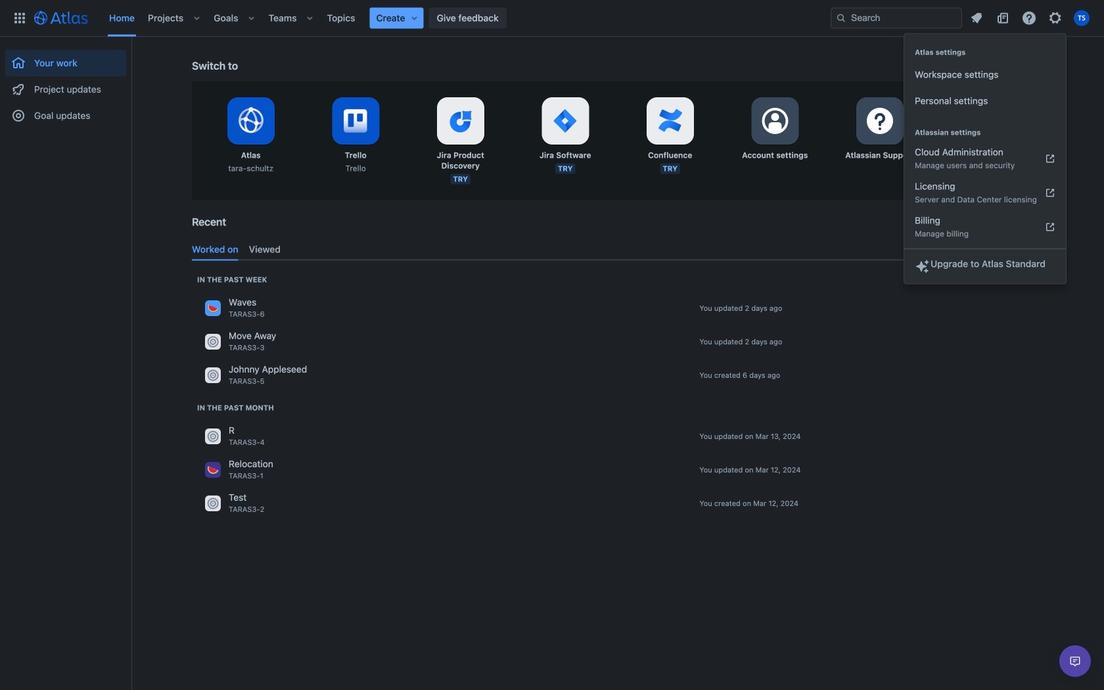 Task type: vqa. For each thing, say whether or not it's contained in the screenshot.
Notifications 'Image'
yes



Task type: locate. For each thing, give the bounding box(es) containing it.
Filter by title field
[[928, 217, 1043, 236]]

1 vertical spatial heading
[[197, 403, 274, 413]]

1 heading from the top
[[197, 274, 267, 285]]

heading
[[197, 274, 267, 285], [197, 403, 274, 413]]

banner
[[0, 0, 1104, 37]]

switch to... image
[[12, 10, 28, 26]]

2 heading from the top
[[197, 403, 274, 413]]

townsquare image
[[205, 334, 221, 350], [205, 367, 221, 383], [205, 429, 221, 444], [205, 462, 221, 478], [205, 496, 221, 511]]

0 horizontal spatial settings image
[[759, 105, 791, 137]]

2 horizontal spatial settings image
[[969, 105, 1001, 137]]

1 horizontal spatial settings image
[[864, 105, 896, 137]]

open intercom messenger image
[[1068, 653, 1083, 669]]

group
[[905, 34, 1066, 118], [5, 37, 126, 133], [905, 114, 1066, 248]]

townsquare image
[[205, 300, 221, 316]]

2 townsquare image from the top
[[205, 367, 221, 383]]

None search field
[[831, 8, 962, 29]]

0 vertical spatial heading
[[197, 274, 267, 285]]

top element
[[8, 0, 831, 36]]

settings image
[[759, 105, 791, 137], [864, 105, 896, 137], [969, 105, 1001, 137]]

tab list
[[187, 239, 1049, 261]]

search image
[[932, 221, 943, 231]]



Task type: describe. For each thing, give the bounding box(es) containing it.
5 townsquare image from the top
[[205, 496, 221, 511]]

3 settings image from the left
[[969, 105, 1001, 137]]

4 townsquare image from the top
[[205, 462, 221, 478]]

account image
[[1074, 10, 1090, 26]]

2 settings image from the left
[[864, 105, 896, 137]]

1 townsquare image from the top
[[205, 334, 221, 350]]

notifications image
[[969, 10, 985, 26]]

search image
[[836, 13, 847, 23]]

Search field
[[831, 8, 962, 29]]

help image
[[1022, 10, 1037, 26]]

atlas paid feature image
[[915, 259, 931, 274]]

1 settings image from the left
[[759, 105, 791, 137]]

settings image
[[1048, 10, 1064, 26]]

3 townsquare image from the top
[[205, 429, 221, 444]]



